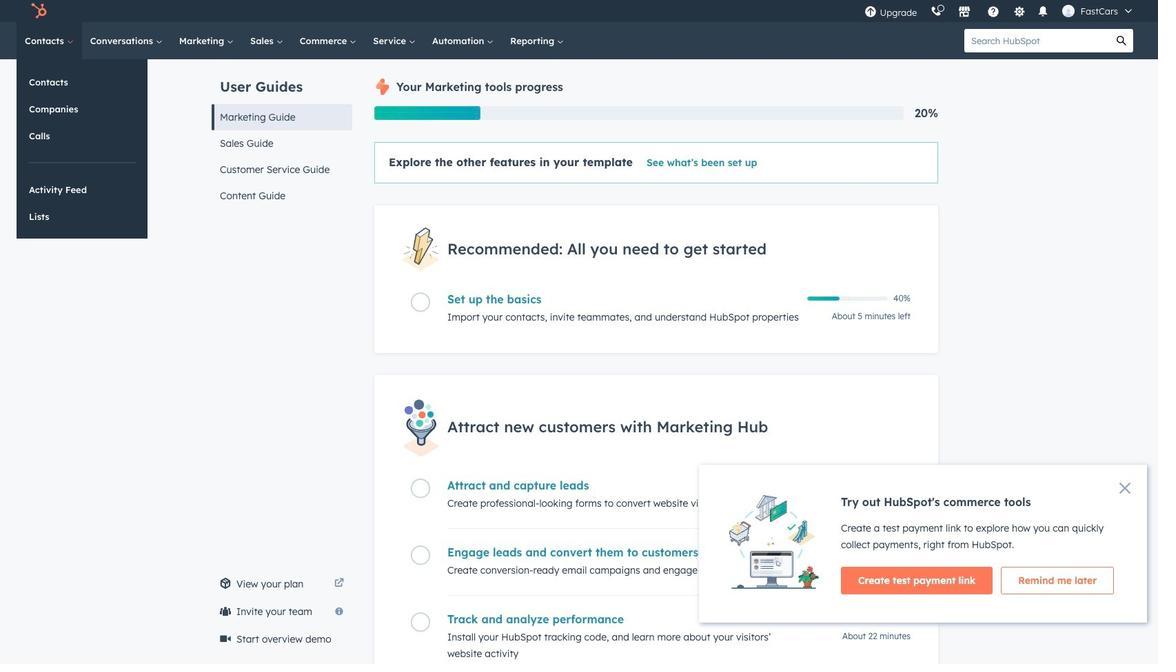 Task type: locate. For each thing, give the bounding box(es) containing it.
christina overa image
[[1063, 5, 1076, 17]]

menu
[[858, 0, 1142, 22]]

progress bar
[[375, 106, 480, 120]]

1 link opens in a new window image from the top
[[335, 576, 344, 592]]

contacts menu
[[17, 59, 148, 239]]

link opens in a new window image
[[335, 576, 344, 592], [335, 579, 344, 589]]

user guides element
[[212, 59, 352, 209]]



Task type: describe. For each thing, give the bounding box(es) containing it.
[object object] complete progress bar
[[808, 297, 840, 301]]

Search HubSpot search field
[[965, 29, 1110, 52]]

close image
[[1120, 483, 1131, 494]]

marketplaces image
[[959, 6, 971, 19]]

2 link opens in a new window image from the top
[[335, 579, 344, 589]]



Task type: vqa. For each thing, say whether or not it's contained in the screenshot.
"banner"
no



